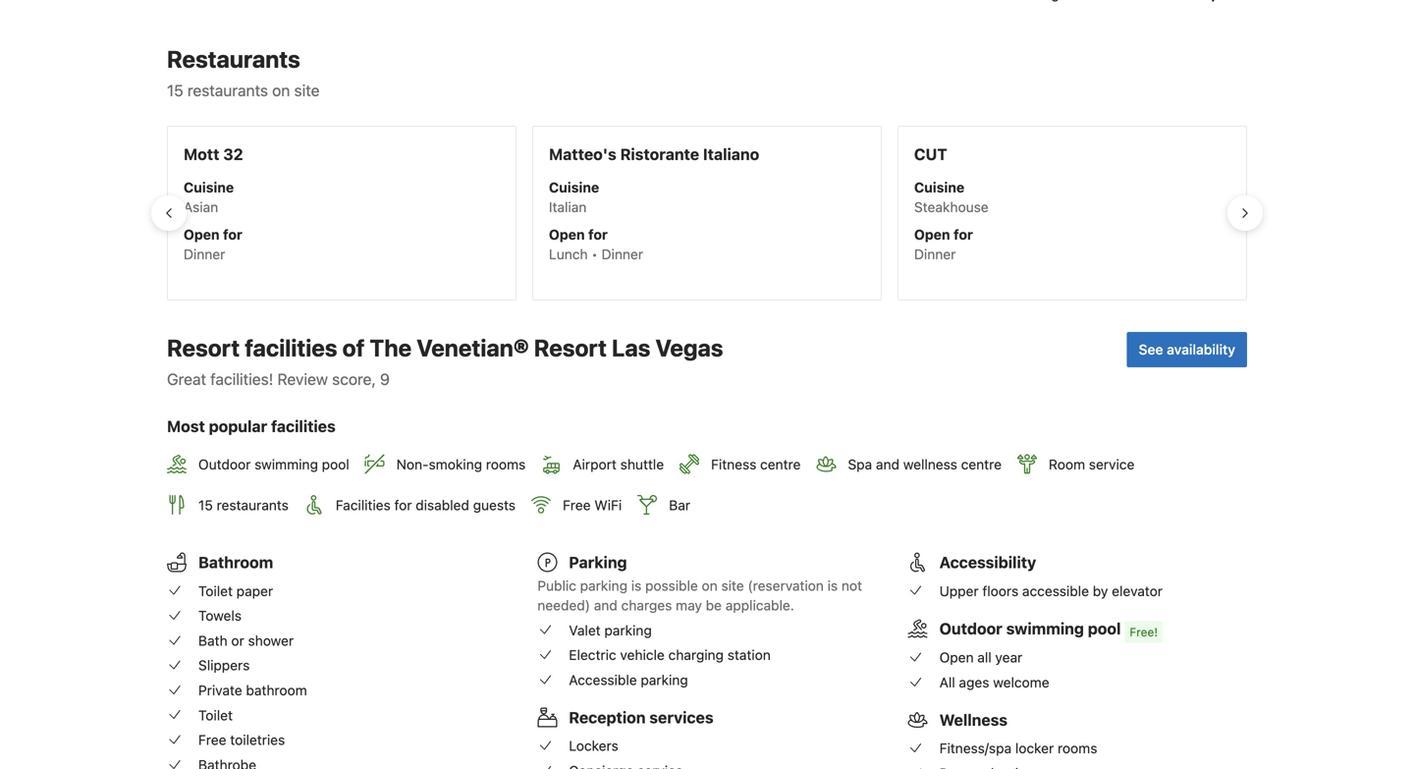 Task type: vqa. For each thing, say whether or not it's contained in the screenshot.
the top what
no



Task type: describe. For each thing, give the bounding box(es) containing it.
1 horizontal spatial pool
[[1088, 619, 1121, 638]]

see
[[1139, 341, 1164, 357]]

1 vertical spatial swimming
[[1006, 619, 1084, 638]]

vegas
[[656, 334, 723, 361]]

electric vehicle charging station
[[569, 647, 771, 663]]

airport
[[573, 456, 617, 473]]

2 resort from the left
[[534, 334, 607, 361]]

cuisine asian
[[184, 179, 234, 215]]

see availability
[[1139, 341, 1236, 357]]

restaurants
[[167, 45, 300, 73]]

cuisine steakhouse
[[914, 179, 989, 215]]

0 horizontal spatial outdoor swimming pool
[[198, 456, 349, 473]]

free!
[[1130, 625, 1158, 639]]

or
[[231, 632, 244, 649]]

reception services
[[569, 708, 714, 727]]

resort facilities of the venetian® resort las vegas great facilities! review score, 9
[[167, 334, 723, 388]]

toilet for toilet
[[198, 707, 233, 723]]

and inside the public parking is possible on site (reservation is not needed) and charges may be applicable.
[[594, 597, 618, 613]]

free for free toiletries
[[198, 732, 226, 748]]

bath or shower
[[198, 632, 294, 649]]

on inside restaurants 15 restaurants on site
[[272, 81, 290, 100]]

private bathroom
[[198, 682, 307, 698]]

the
[[370, 334, 412, 361]]

ristorante
[[620, 145, 699, 163]]

not
[[842, 578, 862, 594]]

facilities!
[[210, 370, 273, 388]]

open for dinner for mott 32
[[184, 226, 242, 262]]

toilet for toilet paper
[[198, 583, 233, 599]]

accessible parking
[[569, 672, 688, 688]]

slippers
[[198, 657, 250, 674]]

accessible
[[569, 672, 637, 688]]

open up all
[[940, 649, 974, 666]]

wellness
[[940, 711, 1008, 729]]

rooms for non-smoking rooms
[[486, 456, 526, 473]]

open for cut
[[914, 226, 950, 242]]

public parking is possible on site (reservation is not needed) and charges may be applicable.
[[538, 578, 862, 613]]

2 vertical spatial parking
[[641, 672, 688, 688]]

wifi
[[595, 497, 622, 513]]

popular
[[209, 417, 267, 435]]

2 is from the left
[[828, 578, 838, 594]]

be
[[706, 597, 722, 613]]

asian
[[184, 199, 218, 215]]

steakhouse
[[914, 199, 989, 215]]

towels
[[198, 608, 242, 624]]

by
[[1093, 583, 1108, 599]]

1 vertical spatial facilities
[[271, 417, 336, 435]]

site inside the public parking is possible on site (reservation is not needed) and charges may be applicable.
[[721, 578, 744, 594]]

open for lunch • dinner
[[549, 226, 643, 262]]

1 is from the left
[[631, 578, 642, 594]]

paper
[[236, 583, 273, 599]]

electric
[[569, 647, 617, 663]]

ages
[[959, 674, 990, 690]]

15 inside restaurants 15 restaurants on site
[[167, 81, 183, 100]]

toilet paper
[[198, 583, 273, 599]]

applicable.
[[726, 597, 794, 613]]

0 horizontal spatial swimming
[[255, 456, 318, 473]]

non-
[[397, 456, 429, 473]]

15 restaurants
[[198, 497, 289, 513]]

needed)
[[538, 597, 590, 613]]

(reservation
[[748, 578, 824, 594]]

dinner inside open for lunch • dinner
[[602, 246, 643, 262]]

floors
[[983, 583, 1019, 599]]

lunch
[[549, 246, 588, 262]]

review
[[277, 370, 328, 388]]

las
[[612, 334, 651, 361]]

0 horizontal spatial outdoor
[[198, 456, 251, 473]]

fitness
[[711, 456, 757, 473]]

mott
[[184, 145, 219, 163]]

airport shuttle
[[573, 456, 664, 473]]

shower
[[248, 632, 294, 649]]

wellness
[[903, 456, 958, 473]]

service
[[1089, 456, 1135, 473]]

1 vertical spatial restaurants
[[217, 497, 289, 513]]

free toiletries
[[198, 732, 285, 748]]

see availability button
[[1127, 332, 1247, 367]]

all ages welcome
[[940, 674, 1050, 690]]

bathroom
[[246, 682, 307, 698]]

parking for bathroom
[[580, 578, 628, 594]]

free for free wifi
[[563, 497, 591, 513]]

bath
[[198, 632, 228, 649]]

site inside restaurants 15 restaurants on site
[[294, 81, 320, 100]]

2 centre from the left
[[961, 456, 1002, 473]]

may
[[676, 597, 702, 613]]

free wifi
[[563, 497, 622, 513]]

32
[[223, 145, 243, 163]]

italiano
[[703, 145, 759, 163]]

reception
[[569, 708, 646, 727]]

accessible
[[1022, 583, 1089, 599]]

1 vertical spatial outdoor swimming pool
[[940, 619, 1121, 638]]



Task type: locate. For each thing, give the bounding box(es) containing it.
most popular facilities
[[167, 417, 336, 435]]

italian
[[549, 199, 587, 215]]

for
[[223, 226, 242, 242], [588, 226, 608, 242], [954, 226, 973, 242], [394, 497, 412, 513]]

0 horizontal spatial cuisine
[[184, 179, 234, 195]]

0 horizontal spatial free
[[198, 732, 226, 748]]

bathroom
[[198, 553, 273, 572]]

for up the • on the top
[[588, 226, 608, 242]]

open down steakhouse
[[914, 226, 950, 242]]

services
[[650, 708, 714, 727]]

dinner
[[184, 246, 225, 262], [602, 246, 643, 262], [914, 246, 956, 262]]

0 vertical spatial facilities
[[245, 334, 337, 361]]

welcome
[[993, 674, 1050, 690]]

private
[[198, 682, 242, 698]]

1 vertical spatial free
[[198, 732, 226, 748]]

for down steakhouse
[[954, 226, 973, 242]]

1 cuisine from the left
[[184, 179, 234, 195]]

elevator
[[1112, 583, 1163, 599]]

open for dinner down asian
[[184, 226, 242, 262]]

guests
[[473, 497, 516, 513]]

1 vertical spatial and
[[594, 597, 618, 613]]

0 vertical spatial toilet
[[198, 583, 233, 599]]

toilet
[[198, 583, 233, 599], [198, 707, 233, 723]]

1 vertical spatial 15
[[198, 497, 213, 513]]

9
[[380, 370, 390, 388]]

1 horizontal spatial on
[[702, 578, 718, 594]]

fitness centre
[[711, 456, 801, 473]]

1 vertical spatial site
[[721, 578, 744, 594]]

1 vertical spatial on
[[702, 578, 718, 594]]

for inside open for lunch • dinner
[[588, 226, 608, 242]]

open for dinner for cut
[[914, 226, 973, 262]]

parking
[[580, 578, 628, 594], [605, 622, 652, 638], [641, 672, 688, 688]]

free left toiletries
[[198, 732, 226, 748]]

toiletries
[[230, 732, 285, 748]]

centre right 'wellness'
[[961, 456, 1002, 473]]

year
[[995, 649, 1023, 666]]

1 vertical spatial outdoor
[[940, 619, 1003, 638]]

is left not
[[828, 578, 838, 594]]

1 horizontal spatial 15
[[198, 497, 213, 513]]

parking down parking
[[580, 578, 628, 594]]

cuisine italian
[[549, 179, 599, 215]]

cuisine for matteo's
[[549, 179, 599, 195]]

cuisine up asian
[[184, 179, 234, 195]]

0 horizontal spatial open for dinner
[[184, 226, 242, 262]]

room
[[1049, 456, 1085, 473]]

charging
[[668, 647, 724, 663]]

station
[[728, 647, 771, 663]]

0 vertical spatial restaurants
[[187, 81, 268, 100]]

1 vertical spatial pool
[[1088, 619, 1121, 638]]

public
[[538, 578, 576, 594]]

2 horizontal spatial cuisine
[[914, 179, 965, 195]]

site down restaurants at the top of the page
[[294, 81, 320, 100]]

locker
[[1015, 740, 1054, 757]]

open for mott 32
[[184, 226, 220, 242]]

0 vertical spatial and
[[876, 456, 900, 473]]

rooms for fitness/spa locker rooms
[[1058, 740, 1098, 757]]

dinner right the • on the top
[[602, 246, 643, 262]]

0 vertical spatial on
[[272, 81, 290, 100]]

matteo's ristorante italiano
[[549, 145, 759, 163]]

facilities
[[245, 334, 337, 361], [271, 417, 336, 435]]

rooms up guests
[[486, 456, 526, 473]]

swimming down most popular facilities
[[255, 456, 318, 473]]

0 vertical spatial free
[[563, 497, 591, 513]]

0 horizontal spatial centre
[[760, 456, 801, 473]]

valet parking
[[569, 622, 652, 638]]

restaurants
[[187, 81, 268, 100], [217, 497, 289, 513]]

open
[[184, 226, 220, 242], [549, 226, 585, 242], [914, 226, 950, 242], [940, 649, 974, 666]]

1 horizontal spatial and
[[876, 456, 900, 473]]

0 horizontal spatial pool
[[322, 456, 349, 473]]

0 vertical spatial swimming
[[255, 456, 318, 473]]

matteo's
[[549, 145, 617, 163]]

1 horizontal spatial cuisine
[[549, 179, 599, 195]]

1 vertical spatial rooms
[[1058, 740, 1098, 757]]

restaurants inside restaurants 15 restaurants on site
[[187, 81, 268, 100]]

of
[[342, 334, 365, 361]]

2 horizontal spatial dinner
[[914, 246, 956, 262]]

toilet down private
[[198, 707, 233, 723]]

charges
[[621, 597, 672, 613]]

0 horizontal spatial on
[[272, 81, 290, 100]]

dinner down asian
[[184, 246, 225, 262]]

cuisine inside cuisine steakhouse
[[914, 179, 965, 195]]

facilities inside resort facilities of the venetian® resort las vegas great facilities! review score, 9
[[245, 334, 337, 361]]

and up valet parking
[[594, 597, 618, 613]]

swimming down upper floors accessible by elevator
[[1006, 619, 1084, 638]]

0 horizontal spatial resort
[[167, 334, 240, 361]]

disabled
[[416, 497, 469, 513]]

restaurants up bathroom
[[217, 497, 289, 513]]

vehicle
[[620, 647, 665, 663]]

rooms
[[486, 456, 526, 473], [1058, 740, 1098, 757]]

availability
[[1167, 341, 1236, 357]]

great
[[167, 370, 206, 388]]

outdoor down 'popular'
[[198, 456, 251, 473]]

smoking
[[429, 456, 482, 473]]

outdoor swimming pool
[[198, 456, 349, 473], [940, 619, 1121, 638]]

parking up the vehicle
[[605, 622, 652, 638]]

0 horizontal spatial dinner
[[184, 246, 225, 262]]

dinner for cut
[[914, 246, 956, 262]]

facilities up review
[[245, 334, 337, 361]]

open down asian
[[184, 226, 220, 242]]

outdoor up open all year
[[940, 619, 1003, 638]]

0 vertical spatial 15
[[167, 81, 183, 100]]

1 resort from the left
[[167, 334, 240, 361]]

2 open for dinner from the left
[[914, 226, 973, 262]]

dinner for mott 32
[[184, 246, 225, 262]]

1 horizontal spatial centre
[[961, 456, 1002, 473]]

open up lunch
[[549, 226, 585, 242]]

1 vertical spatial parking
[[605, 622, 652, 638]]

on
[[272, 81, 290, 100], [702, 578, 718, 594]]

0 vertical spatial pool
[[322, 456, 349, 473]]

1 horizontal spatial resort
[[534, 334, 607, 361]]

pool down by
[[1088, 619, 1121, 638]]

restaurants down restaurants at the top of the page
[[187, 81, 268, 100]]

free left wifi
[[563, 497, 591, 513]]

pool
[[322, 456, 349, 473], [1088, 619, 1121, 638]]

1 centre from the left
[[760, 456, 801, 473]]

1 horizontal spatial outdoor
[[940, 619, 1003, 638]]

1 dinner from the left
[[184, 246, 225, 262]]

cuisine
[[184, 179, 234, 195], [549, 179, 599, 195], [914, 179, 965, 195]]

0 horizontal spatial site
[[294, 81, 320, 100]]

0 horizontal spatial 15
[[167, 81, 183, 100]]

0 vertical spatial outdoor swimming pool
[[198, 456, 349, 473]]

2 toilet from the top
[[198, 707, 233, 723]]

room service
[[1049, 456, 1135, 473]]

open all year
[[940, 649, 1023, 666]]

is up charges
[[631, 578, 642, 594]]

resort left las
[[534, 334, 607, 361]]

1 horizontal spatial free
[[563, 497, 591, 513]]

region containing mott 32
[[151, 118, 1263, 308]]

2 cuisine from the left
[[549, 179, 599, 195]]

15 up bathroom
[[198, 497, 213, 513]]

outdoor
[[198, 456, 251, 473], [940, 619, 1003, 638]]

for for mott 32
[[223, 226, 242, 242]]

1 horizontal spatial outdoor swimming pool
[[940, 619, 1121, 638]]

3 cuisine from the left
[[914, 179, 965, 195]]

on up be
[[702, 578, 718, 594]]

centre right fitness
[[760, 456, 801, 473]]

1 horizontal spatial rooms
[[1058, 740, 1098, 757]]

non-smoking rooms
[[397, 456, 526, 473]]

upper
[[940, 583, 979, 599]]

1 vertical spatial toilet
[[198, 707, 233, 723]]

1 horizontal spatial site
[[721, 578, 744, 594]]

facilities for disabled guests
[[336, 497, 516, 513]]

for for cut
[[954, 226, 973, 242]]

site
[[294, 81, 320, 100], [721, 578, 744, 594]]

0 vertical spatial rooms
[[486, 456, 526, 473]]

0 horizontal spatial and
[[594, 597, 618, 613]]

0 vertical spatial site
[[294, 81, 320, 100]]

centre
[[760, 456, 801, 473], [961, 456, 1002, 473]]

cuisine up italian
[[549, 179, 599, 195]]

possible
[[645, 578, 698, 594]]

1 open for dinner from the left
[[184, 226, 242, 262]]

1 toilet from the top
[[198, 583, 233, 599]]

15
[[167, 81, 183, 100], [198, 497, 213, 513]]

parking down electric vehicle charging station
[[641, 672, 688, 688]]

accessibility
[[940, 553, 1037, 572]]

cuisine for mott
[[184, 179, 234, 195]]

for for matteo's ristorante italiano
[[588, 226, 608, 242]]

0 vertical spatial parking
[[580, 578, 628, 594]]

for down cuisine asian at the left top
[[223, 226, 242, 242]]

and right spa
[[876, 456, 900, 473]]

mott 32
[[184, 145, 243, 163]]

region
[[151, 118, 1263, 308]]

3 dinner from the left
[[914, 246, 956, 262]]

fitness/spa
[[940, 740, 1012, 757]]

on inside the public parking is possible on site (reservation is not needed) and charges may be applicable.
[[702, 578, 718, 594]]

outdoor swimming pool down most popular facilities
[[198, 456, 349, 473]]

1 horizontal spatial swimming
[[1006, 619, 1084, 638]]

15 down restaurants at the top of the page
[[167, 81, 183, 100]]

shuttle
[[620, 456, 664, 473]]

0 horizontal spatial is
[[631, 578, 642, 594]]

1 horizontal spatial dinner
[[602, 246, 643, 262]]

rooms right "locker"
[[1058, 740, 1098, 757]]

1 horizontal spatial is
[[828, 578, 838, 594]]

parking inside the public parking is possible on site (reservation is not needed) and charges may be applicable.
[[580, 578, 628, 594]]

for left disabled
[[394, 497, 412, 513]]

2 dinner from the left
[[602, 246, 643, 262]]

•
[[592, 246, 598, 262]]

most
[[167, 417, 205, 435]]

open for dinner down steakhouse
[[914, 226, 973, 262]]

parking for parking
[[605, 622, 652, 638]]

0 horizontal spatial rooms
[[486, 456, 526, 473]]

lockers
[[569, 738, 619, 754]]

facilities down review
[[271, 417, 336, 435]]

site up be
[[721, 578, 744, 594]]

open for matteo's ristorante italiano
[[549, 226, 585, 242]]

on down restaurants at the top of the page
[[272, 81, 290, 100]]

fitness/spa locker rooms
[[940, 740, 1098, 757]]

all
[[940, 674, 955, 690]]

spa and wellness centre
[[848, 456, 1002, 473]]

dinner down steakhouse
[[914, 246, 956, 262]]

facilities
[[336, 497, 391, 513]]

1 horizontal spatial open for dinner
[[914, 226, 973, 262]]

open inside open for lunch • dinner
[[549, 226, 585, 242]]

valet
[[569, 622, 601, 638]]

spa
[[848, 456, 872, 473]]

outdoor swimming pool up year
[[940, 619, 1121, 638]]

cuisine up steakhouse
[[914, 179, 965, 195]]

score,
[[332, 370, 376, 388]]

restaurants 15 restaurants on site
[[167, 45, 320, 100]]

is
[[631, 578, 642, 594], [828, 578, 838, 594]]

toilet up towels
[[198, 583, 233, 599]]

and
[[876, 456, 900, 473], [594, 597, 618, 613]]

0 vertical spatial outdoor
[[198, 456, 251, 473]]

pool up "facilities"
[[322, 456, 349, 473]]

resort up great
[[167, 334, 240, 361]]

bar
[[669, 497, 691, 513]]



